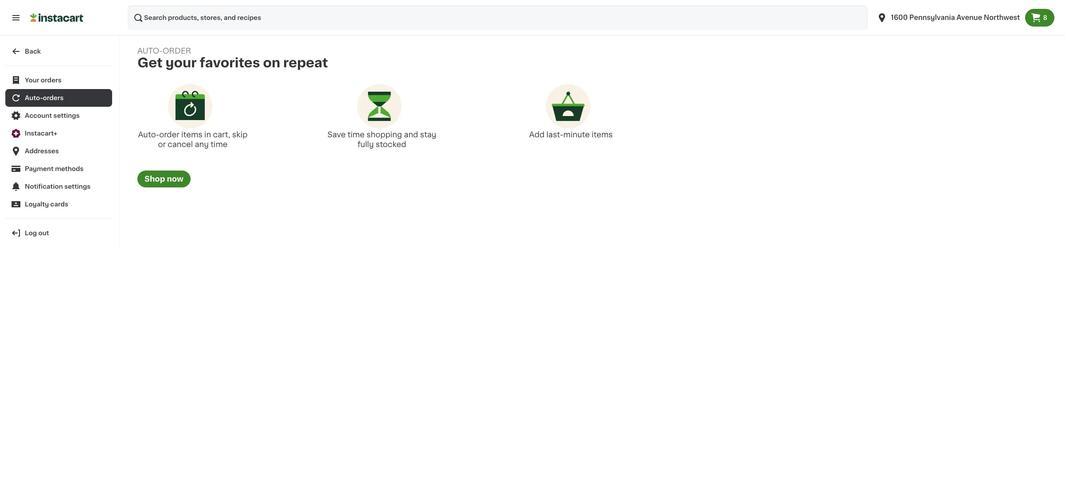 Task type: describe. For each thing, give the bounding box(es) containing it.
fully
[[358, 141, 374, 148]]

order
[[159, 131, 179, 138]]

last-
[[547, 131, 563, 138]]

your orders link
[[5, 71, 112, 89]]

1 1600 pennsylvania avenue northwest button from the left
[[872, 5, 1026, 30]]

notification settings
[[25, 184, 91, 190]]

instacart+
[[25, 130, 57, 137]]

now
[[167, 176, 183, 183]]

save time shopping and stay fully stocked
[[328, 131, 436, 148]]

in
[[204, 131, 211, 138]]

log out link
[[5, 224, 112, 242]]

northwest
[[984, 14, 1020, 21]]

items inside 'auto-order items in cart, skip or cancel any time'
[[181, 131, 202, 138]]

shopping
[[367, 131, 402, 138]]

instacart logo image
[[30, 12, 83, 23]]

your orders
[[25, 77, 62, 83]]

skip
[[232, 131, 248, 138]]

auto-orders
[[25, 95, 64, 101]]

addresses link
[[5, 142, 112, 160]]

auto-order logo image
[[168, 84, 212, 129]]

on
[[263, 56, 280, 69]]

1600 pennsylvania avenue northwest
[[891, 14, 1020, 21]]

or
[[158, 141, 166, 148]]

1600
[[891, 14, 908, 21]]

time inside 'auto-order items in cart, skip or cancel any time'
[[211, 141, 228, 148]]

orders for auto-orders
[[43, 95, 64, 101]]

auto-order get your favorites on repeat
[[137, 47, 328, 69]]

8 button
[[1026, 9, 1055, 27]]

order
[[163, 47, 191, 55]]

cart,
[[213, 131, 230, 138]]

timer logo image
[[357, 84, 401, 129]]

loyalty cards
[[25, 201, 68, 207]]

and
[[404, 131, 418, 138]]

loyalty cards link
[[5, 195, 112, 213]]

account settings link
[[5, 107, 112, 125]]

out
[[38, 230, 49, 236]]

get
[[137, 56, 163, 69]]

auto- for order
[[138, 131, 159, 138]]

minute
[[563, 131, 590, 138]]

pennsylvania
[[910, 14, 955, 21]]

log
[[25, 230, 37, 236]]

add
[[529, 131, 545, 138]]

2 1600 pennsylvania avenue northwest button from the left
[[877, 5, 1020, 30]]

log out
[[25, 230, 49, 236]]

auto-orders link
[[5, 89, 112, 107]]



Task type: locate. For each thing, give the bounding box(es) containing it.
auto-
[[25, 95, 43, 101], [138, 131, 159, 138]]

0 horizontal spatial time
[[211, 141, 228, 148]]

auto- down your
[[25, 95, 43, 101]]

0 vertical spatial time
[[348, 131, 365, 138]]

repeat
[[283, 56, 328, 69]]

payment
[[25, 166, 54, 172]]

stay
[[420, 131, 436, 138]]

settings down the 'auto-orders' link
[[53, 113, 80, 119]]

0 vertical spatial settings
[[53, 113, 80, 119]]

auto- up or
[[138, 131, 159, 138]]

addresses
[[25, 148, 59, 154]]

settings
[[53, 113, 80, 119], [64, 184, 91, 190]]

0 horizontal spatial items
[[181, 131, 202, 138]]

methods
[[55, 166, 84, 172]]

account settings
[[25, 113, 80, 119]]

shop now button
[[137, 171, 191, 188]]

1 vertical spatial auto-
[[138, 131, 159, 138]]

1 horizontal spatial auto-
[[138, 131, 159, 138]]

None search field
[[128, 5, 868, 30]]

cards
[[50, 201, 68, 207]]

1 vertical spatial orders
[[43, 95, 64, 101]]

settings down methods
[[64, 184, 91, 190]]

time down cart,
[[211, 141, 228, 148]]

1 horizontal spatial items
[[592, 131, 613, 138]]

settings for account settings
[[53, 113, 80, 119]]

orders
[[41, 77, 62, 83], [43, 95, 64, 101]]

2 items from the left
[[592, 131, 613, 138]]

auto- inside 'auto-order items in cart, skip or cancel any time'
[[138, 131, 159, 138]]

items
[[181, 131, 202, 138], [592, 131, 613, 138]]

time inside save time shopping and stay fully stocked
[[348, 131, 365, 138]]

1 items from the left
[[181, 131, 202, 138]]

0 horizontal spatial auto-
[[25, 95, 43, 101]]

bag logo image
[[546, 84, 591, 129]]

account
[[25, 113, 52, 119]]

stocked
[[376, 141, 406, 148]]

shop now
[[145, 176, 183, 183]]

time up fully in the top of the page
[[348, 131, 365, 138]]

any
[[195, 141, 209, 148]]

0 vertical spatial orders
[[41, 77, 62, 83]]

loyalty
[[25, 201, 49, 207]]

time
[[348, 131, 365, 138], [211, 141, 228, 148]]

instacart+ link
[[5, 125, 112, 142]]

items right minute
[[592, 131, 613, 138]]

1 vertical spatial time
[[211, 141, 228, 148]]

Search field
[[128, 5, 868, 30]]

orders up account settings
[[43, 95, 64, 101]]

auto- for orders
[[25, 95, 43, 101]]

back link
[[5, 43, 112, 60]]

favorites
[[200, 56, 260, 69]]

add last-minute items
[[529, 131, 613, 138]]

auto-order items in cart, skip or cancel any time
[[138, 131, 248, 148]]

orders for your orders
[[41, 77, 62, 83]]

8
[[1043, 15, 1047, 21]]

items up any
[[181, 131, 202, 138]]

payment methods link
[[5, 160, 112, 178]]

your
[[166, 56, 197, 69]]

auto-
[[137, 47, 163, 55]]

your
[[25, 77, 39, 83]]

payment methods
[[25, 166, 84, 172]]

avenue
[[957, 14, 982, 21]]

orders up auto-orders
[[41, 77, 62, 83]]

0 vertical spatial auto-
[[25, 95, 43, 101]]

1 horizontal spatial time
[[348, 131, 365, 138]]

cancel
[[168, 141, 193, 148]]

1600 pennsylvania avenue northwest button
[[872, 5, 1026, 30], [877, 5, 1020, 30]]

shop
[[145, 176, 165, 183]]

notification settings link
[[5, 178, 112, 195]]

1 vertical spatial settings
[[64, 184, 91, 190]]

settings for notification settings
[[64, 184, 91, 190]]

save
[[328, 131, 346, 138]]

notification
[[25, 184, 63, 190]]

back
[[25, 48, 41, 55]]



Task type: vqa. For each thing, say whether or not it's contained in the screenshot.
100% satisfaction guarantee
no



